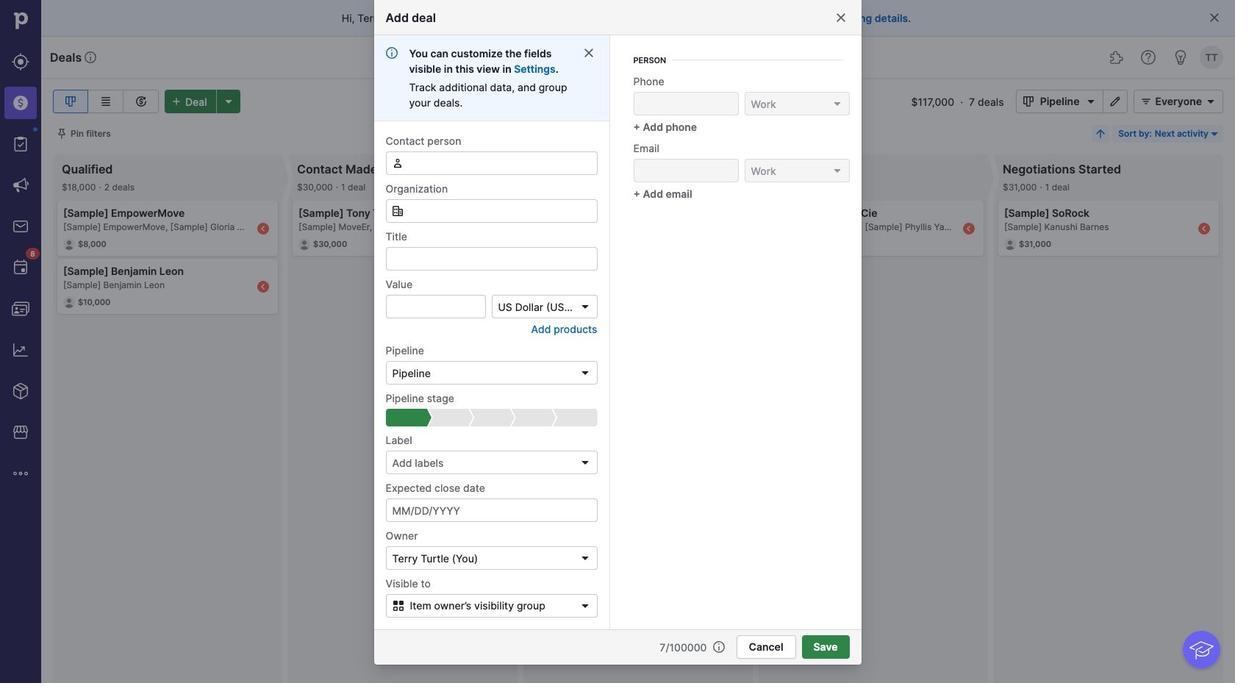 Task type: vqa. For each thing, say whether or not it's contained in the screenshot.
Previous day image
no



Task type: locate. For each thing, give the bounding box(es) containing it.
more image
[[12, 465, 29, 483]]

negotiations started element
[[552, 409, 598, 427]]

products image
[[12, 383, 29, 400]]

color primary inverted image
[[168, 96, 185, 107]]

insights image
[[12, 341, 29, 359]]

menu item
[[0, 82, 41, 124]]

contacts image
[[12, 300, 29, 318]]

quick add image
[[768, 49, 786, 66]]

menu
[[0, 0, 41, 683]]

proposal made element
[[510, 409, 556, 427]]

campaigns image
[[12, 177, 29, 194]]

None field
[[745, 92, 850, 115], [386, 152, 598, 175], [745, 159, 850, 182], [386, 199, 598, 223], [492, 295, 598, 319], [386, 361, 598, 385], [386, 547, 598, 570], [745, 92, 850, 115], [386, 152, 598, 175], [745, 159, 850, 182], [386, 199, 598, 223], [492, 295, 598, 319], [386, 361, 598, 385], [386, 547, 598, 570]]

demo scheduled element
[[469, 409, 515, 427]]

list image
[[97, 93, 114, 110]]

marketplace image
[[12, 424, 29, 441]]

color primary image
[[1209, 12, 1221, 24], [1083, 96, 1101, 107], [1138, 96, 1156, 107], [1203, 96, 1220, 107], [392, 157, 403, 169], [579, 552, 591, 564], [390, 600, 407, 612], [576, 600, 594, 612]]

pipeline image
[[62, 93, 79, 110]]

color undefined image
[[12, 259, 29, 277]]

None text field
[[386, 152, 598, 175], [634, 159, 739, 182], [386, 295, 486, 319], [386, 152, 598, 175], [634, 159, 739, 182], [386, 295, 486, 319]]

leads image
[[12, 53, 29, 71]]

deals image
[[12, 94, 29, 112]]

change order image
[[1096, 128, 1107, 140]]

info image
[[85, 51, 97, 63]]

add deal options image
[[220, 96, 237, 107]]

color primary image
[[583, 47, 595, 59], [1020, 96, 1038, 107], [832, 98, 843, 110], [56, 128, 68, 140], [1209, 128, 1221, 140], [832, 165, 843, 177], [392, 205, 403, 217], [579, 301, 591, 313], [579, 367, 591, 379], [579, 457, 591, 469], [713, 641, 725, 653]]

None text field
[[634, 92, 739, 115], [386, 199, 598, 223], [386, 247, 598, 271], [634, 92, 739, 115], [386, 199, 598, 223], [386, 247, 598, 271]]

Search Pipedrive field
[[486, 43, 750, 72]]

quick help image
[[1140, 49, 1158, 66]]

dialog
[[0, 0, 1236, 683]]

qualified element
[[386, 409, 432, 427]]

contact made element
[[427, 409, 473, 427]]



Task type: describe. For each thing, give the bounding box(es) containing it.
MM/DD/YYYY text field
[[386, 499, 598, 522]]

knowledge center bot, also known as kc bot is an onboarding assistant that allows you to see the list of onboarding items in one place for quick and easy reference. this improves your in-app experience. image
[[1184, 631, 1221, 669]]

color undefined image
[[12, 135, 29, 153]]

sales assistant image
[[1173, 49, 1190, 66]]

home image
[[10, 10, 32, 32]]

add deal element
[[165, 90, 240, 113]]

sales inbox image
[[12, 218, 29, 235]]

color info image
[[386, 47, 398, 59]]

edit pipeline image
[[1107, 96, 1125, 107]]

close image
[[835, 12, 847, 24]]

forecast image
[[132, 93, 150, 110]]



